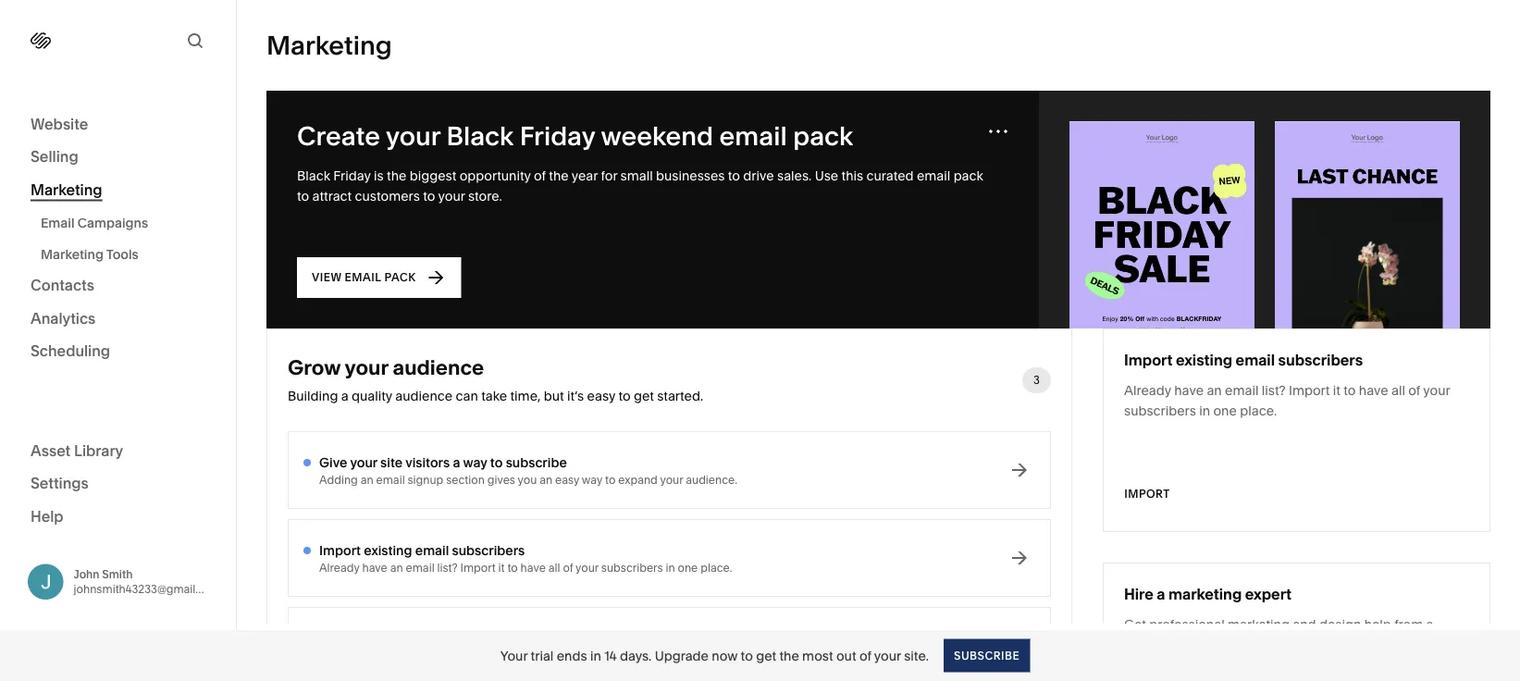 Task type: vqa. For each thing, say whether or not it's contained in the screenshot.
"Scheduling" at the left bottom
yes



Task type: locate. For each thing, give the bounding box(es) containing it.
selling
[[31, 148, 78, 166]]

email campaigns
[[41, 215, 148, 230]]

analytics
[[31, 309, 96, 327]]

analytics link
[[31, 308, 205, 330]]

marketing link
[[31, 180, 205, 201]]

campaigns
[[78, 215, 148, 230]]

john
[[74, 568, 100, 581]]

your
[[874, 648, 901, 664]]

ends
[[557, 648, 587, 664]]

marketing
[[31, 180, 102, 199], [41, 246, 104, 262]]

john smith johnsmith43233@gmail.com
[[74, 568, 222, 596]]

now
[[712, 648, 738, 664]]

marketing up contacts
[[41, 246, 104, 262]]

0 vertical spatial marketing
[[31, 180, 102, 199]]

your
[[500, 648, 528, 664]]

email
[[41, 215, 75, 230]]

website link
[[31, 114, 205, 136]]

marketing up the email
[[31, 180, 102, 199]]

1 vertical spatial marketing
[[41, 246, 104, 262]]

contacts link
[[31, 275, 205, 297]]

asset library link
[[31, 441, 205, 462]]

marketing tools link
[[41, 238, 216, 270]]

14
[[604, 648, 617, 664]]

asset library
[[31, 441, 123, 459]]

subscribe
[[954, 649, 1020, 662]]



Task type: describe. For each thing, give the bounding box(es) containing it.
tools
[[106, 246, 139, 262]]

contacts
[[31, 276, 94, 294]]

help
[[31, 507, 64, 525]]

smith
[[102, 568, 133, 581]]

settings
[[31, 474, 89, 492]]

scheduling
[[31, 342, 110, 360]]

most
[[802, 648, 833, 664]]

scheduling link
[[31, 341, 205, 363]]

subscribe button
[[944, 639, 1030, 672]]

your trial ends in 14 days. upgrade now to get the most out of your site.
[[500, 648, 929, 664]]

site.
[[904, 648, 929, 664]]

to
[[741, 648, 753, 664]]

of
[[860, 648, 872, 664]]

trial
[[531, 648, 554, 664]]

in
[[590, 648, 601, 664]]

asset
[[31, 441, 71, 459]]

out
[[837, 648, 857, 664]]

the
[[780, 648, 799, 664]]

selling link
[[31, 147, 205, 168]]

help link
[[31, 506, 64, 527]]

get
[[756, 648, 777, 664]]

marketing for marketing
[[31, 180, 102, 199]]

email campaigns link
[[41, 207, 216, 238]]

settings link
[[31, 473, 205, 495]]

marketing tools
[[41, 246, 139, 262]]

days.
[[620, 648, 652, 664]]

marketing for marketing tools
[[41, 246, 104, 262]]

johnsmith43233@gmail.com
[[74, 582, 222, 596]]

upgrade
[[655, 648, 709, 664]]

website
[[31, 115, 88, 133]]

library
[[74, 441, 123, 459]]



